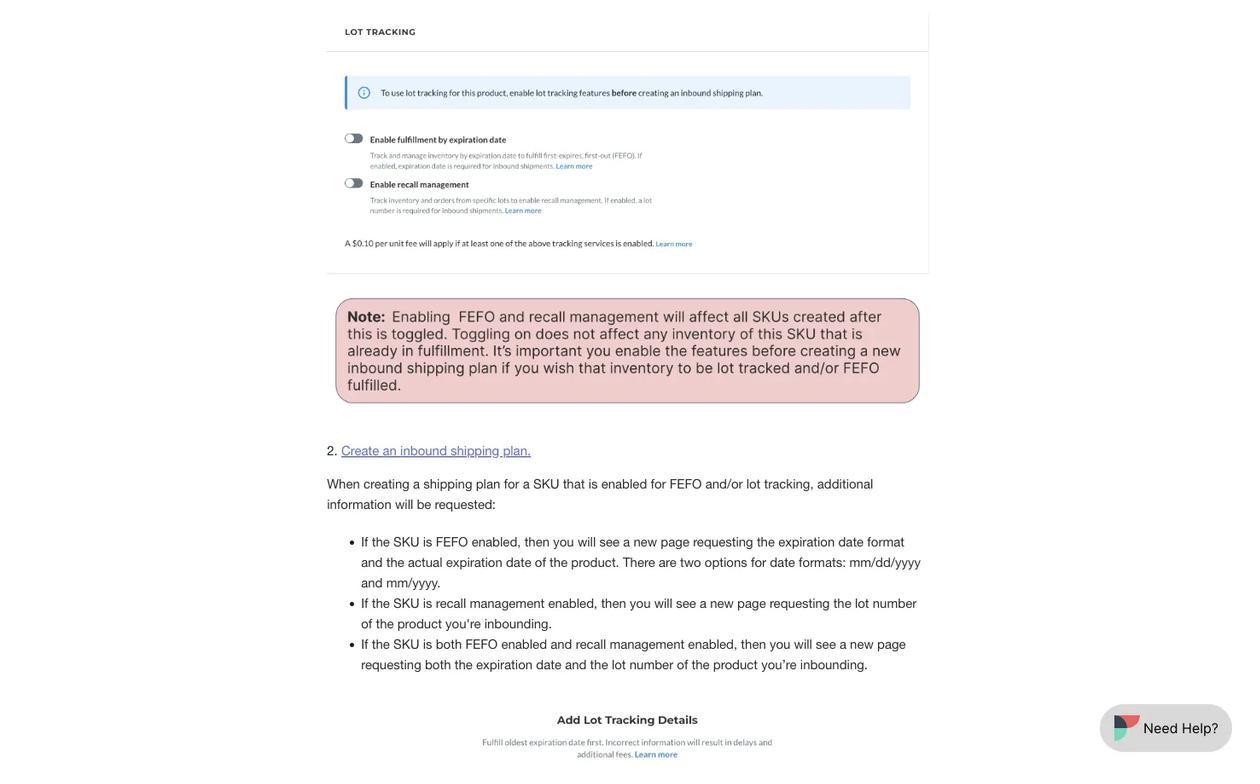 Task type: vqa. For each thing, say whether or not it's contained in the screenshot.
product
yes



Task type: locate. For each thing, give the bounding box(es) containing it.
fefo inside when creating a shipping plan for a sku that is enabled for fefo and/or lot tracking, additional information will be requested:
[[670, 477, 702, 492]]

you down the there
[[630, 596, 651, 611]]

then up you're
[[741, 637, 766, 652]]

0 vertical spatial recall
[[436, 596, 466, 611]]

2 vertical spatial page
[[877, 637, 906, 652]]

1 horizontal spatial page
[[738, 596, 766, 611]]

1 horizontal spatial product
[[713, 658, 758, 673]]

product left you're
[[713, 658, 758, 673]]

0 vertical spatial enabled,
[[472, 535, 521, 550]]

you're
[[762, 658, 797, 673]]

fefo
[[670, 477, 702, 492], [436, 535, 468, 550], [466, 637, 498, 652]]

both
[[436, 637, 462, 652], [425, 658, 451, 673]]

new down "mm/dd/yyyy"
[[850, 637, 874, 652]]

management up you're
[[470, 596, 545, 611]]

number
[[873, 596, 917, 611], [630, 658, 674, 673]]

management
[[470, 596, 545, 611], [610, 637, 685, 652]]

number up inbound.png image
[[630, 658, 674, 673]]

2. create an inbound shipping plan.
[[327, 443, 531, 458]]

shipping up the requested:
[[424, 477, 472, 492]]

2 vertical spatial then
[[741, 637, 766, 652]]

2 vertical spatial requesting
[[361, 658, 421, 673]]

for right options
[[751, 555, 766, 570]]

0 vertical spatial requesting
[[693, 535, 753, 550]]

number down "mm/dd/yyyy"
[[873, 596, 917, 611]]

1 vertical spatial number
[[630, 658, 674, 673]]

2 vertical spatial see
[[816, 637, 836, 652]]

0 vertical spatial new
[[634, 535, 657, 550]]

new
[[634, 535, 657, 550], [710, 596, 734, 611], [850, 637, 874, 652]]

and/or
[[706, 477, 743, 492]]

enabled, down the requested:
[[472, 535, 521, 550]]

new down options
[[710, 596, 734, 611]]

2.
[[327, 443, 338, 458]]

1 vertical spatial enabled
[[501, 637, 547, 652]]

shipping up plan
[[451, 443, 500, 458]]

enabled, down product.
[[548, 596, 598, 611]]

then down when creating a shipping plan for a sku that is enabled for fefo and/or lot tracking, additional information will be requested:
[[525, 535, 550, 550]]

1 horizontal spatial inbounding.
[[800, 658, 868, 673]]

expiration right actual
[[446, 555, 503, 570]]

lot up inbound.png image
[[612, 658, 626, 673]]

1 if from the top
[[361, 535, 368, 550]]

and
[[361, 555, 383, 570], [361, 576, 383, 591], [551, 637, 572, 652], [565, 658, 587, 673]]

0 vertical spatial fefo
[[670, 477, 702, 492]]

0 horizontal spatial management
[[470, 596, 545, 611]]

additional
[[817, 477, 873, 492]]

will left be
[[395, 497, 413, 512]]

2 horizontal spatial for
[[751, 555, 766, 570]]

management down the there
[[610, 637, 685, 652]]

0 horizontal spatial of
[[361, 617, 372, 632]]

0 horizontal spatial product
[[397, 617, 442, 632]]

see down formats:
[[816, 637, 836, 652]]

0 horizontal spatial inbounding.
[[485, 617, 552, 632]]

enabled, down options
[[688, 637, 738, 652]]

for
[[504, 477, 519, 492], [651, 477, 666, 492], [751, 555, 766, 570]]

1 vertical spatial of
[[361, 617, 372, 632]]

1 vertical spatial then
[[601, 596, 626, 611]]

0 vertical spatial inbounding.
[[485, 617, 552, 632]]

2 horizontal spatial then
[[741, 637, 766, 652]]

2 horizontal spatial you
[[770, 637, 791, 652]]

2 vertical spatial if
[[361, 637, 368, 652]]

shipping
[[451, 443, 500, 458], [424, 477, 472, 492]]

2 if from the top
[[361, 596, 368, 611]]

is
[[589, 477, 598, 492], [423, 535, 432, 550], [423, 596, 432, 611], [423, 637, 432, 652]]

will inside when creating a shipping plan for a sku that is enabled for fefo and/or lot tracking, additional information will be requested:
[[395, 497, 413, 512]]

2 horizontal spatial see
[[816, 637, 836, 652]]

0 vertical spatial you
[[553, 535, 574, 550]]

0 vertical spatial expiration
[[779, 535, 835, 550]]

see
[[600, 535, 620, 550], [676, 596, 696, 611], [816, 637, 836, 652]]

2 vertical spatial of
[[677, 658, 688, 673]]

fefo left and/or
[[670, 477, 702, 492]]

0 vertical spatial lot
[[747, 477, 761, 492]]

requesting up options
[[693, 535, 753, 550]]

0 horizontal spatial enabled,
[[472, 535, 521, 550]]

requested:
[[435, 497, 496, 512]]

of
[[535, 555, 546, 570], [361, 617, 372, 632], [677, 658, 688, 673]]

expiration down you're
[[476, 658, 533, 673]]

2 horizontal spatial requesting
[[770, 596, 830, 611]]

1 vertical spatial page
[[738, 596, 766, 611]]

you
[[553, 535, 574, 550], [630, 596, 651, 611], [770, 637, 791, 652]]

0 vertical spatial page
[[661, 535, 690, 550]]

inbound
[[400, 443, 447, 458]]

page up are
[[661, 535, 690, 550]]

2 horizontal spatial page
[[877, 637, 906, 652]]

product
[[397, 617, 442, 632], [713, 658, 758, 673]]

0 horizontal spatial see
[[600, 535, 620, 550]]

recall
[[436, 596, 466, 611], [576, 637, 606, 652]]

page
[[661, 535, 690, 550], [738, 596, 766, 611], [877, 637, 906, 652]]

expiration up formats:
[[779, 535, 835, 550]]

tracking,
[[764, 477, 814, 492]]

lot down "mm/dd/yyyy"
[[855, 596, 869, 611]]

0 horizontal spatial requesting
[[361, 658, 421, 673]]

for inside if the sku is fefo enabled, then you will see a new page requesting the expiration date format and the actual expiration date of the product. there are two options for date formats: mm/dd/yyyy and mm/yyyy. if the sku is recall management enabled, then you will see a new page requesting the lot number of the product you're inbounding. if the sku is both fefo enabled and recall management enabled, then you will see a new page requesting both the expiration date and the lot number of the product you're inbounding.
[[751, 555, 766, 570]]

0 vertical spatial if
[[361, 535, 368, 550]]

0 horizontal spatial number
[[630, 658, 674, 673]]

1 horizontal spatial of
[[535, 555, 546, 570]]

a down the two
[[700, 596, 707, 611]]

create
[[341, 443, 379, 458]]

2 vertical spatial fefo
[[466, 637, 498, 652]]

see down the two
[[676, 596, 696, 611]]

mm/dd/yyyy
[[850, 555, 921, 570]]

for right plan
[[504, 477, 519, 492]]

1 horizontal spatial you
[[630, 596, 651, 611]]

1 vertical spatial recall
[[576, 637, 606, 652]]

1 vertical spatial new
[[710, 596, 734, 611]]

0 vertical spatial enabled
[[601, 477, 647, 492]]

that
[[563, 477, 585, 492]]

page down options
[[738, 596, 766, 611]]

fefo down you're
[[466, 637, 498, 652]]

sku
[[533, 477, 559, 492], [393, 535, 420, 550], [393, 596, 420, 611], [393, 637, 420, 652]]

inbounding. right you're
[[800, 658, 868, 673]]

1 horizontal spatial number
[[873, 596, 917, 611]]

2 vertical spatial new
[[850, 637, 874, 652]]

then
[[525, 535, 550, 550], [601, 596, 626, 611], [741, 637, 766, 652]]

lot right and/or
[[747, 477, 761, 492]]

then down product.
[[601, 596, 626, 611]]

2 vertical spatial lot
[[612, 658, 626, 673]]

will up product.
[[578, 535, 596, 550]]

0 vertical spatial number
[[873, 596, 917, 611]]

inbounding.
[[485, 617, 552, 632], [800, 658, 868, 673]]

3 if from the top
[[361, 637, 368, 652]]

product down 'mm/yyyy.'
[[397, 617, 442, 632]]

recall up you're
[[436, 596, 466, 611]]

0 horizontal spatial you
[[553, 535, 574, 550]]

requesting down 'mm/yyyy.'
[[361, 658, 421, 673]]

the
[[372, 535, 390, 550], [757, 535, 775, 550], [386, 555, 404, 570], [550, 555, 568, 570], [372, 596, 390, 611], [834, 596, 852, 611], [376, 617, 394, 632], [372, 637, 390, 652], [455, 658, 473, 673], [590, 658, 608, 673], [692, 658, 710, 673]]

enabled inside when creating a shipping plan for a sku that is enabled for fefo and/or lot tracking, additional information will be requested:
[[601, 477, 647, 492]]

requesting down formats:
[[770, 596, 830, 611]]

expiration
[[779, 535, 835, 550], [446, 555, 503, 570], [476, 658, 533, 673]]

1 horizontal spatial enabled
[[601, 477, 647, 492]]

will
[[395, 497, 413, 512], [578, 535, 596, 550], [654, 596, 673, 611], [794, 637, 813, 652]]

0 vertical spatial then
[[525, 535, 550, 550]]

1 vertical spatial inbounding.
[[800, 658, 868, 673]]

new up the there
[[634, 535, 657, 550]]

1 horizontal spatial recall
[[576, 637, 606, 652]]

date
[[839, 535, 864, 550], [506, 555, 531, 570], [770, 555, 795, 570], [536, 658, 562, 673]]

shipping inside when creating a shipping plan for a sku that is enabled for fefo and/or lot tracking, additional information will be requested:
[[424, 477, 472, 492]]

1 vertical spatial expiration
[[446, 555, 503, 570]]

fefo up actual
[[436, 535, 468, 550]]

0 vertical spatial management
[[470, 596, 545, 611]]

2 vertical spatial enabled,
[[688, 637, 738, 652]]

requesting
[[693, 535, 753, 550], [770, 596, 830, 611], [361, 658, 421, 673]]

page down "mm/dd/yyyy"
[[877, 637, 906, 652]]

1 horizontal spatial lot
[[747, 477, 761, 492]]

1 vertical spatial shipping
[[424, 477, 472, 492]]

plan.
[[503, 443, 531, 458]]

1 vertical spatial if
[[361, 596, 368, 611]]

1 vertical spatial both
[[425, 658, 451, 673]]

1 horizontal spatial new
[[710, 596, 734, 611]]

inbound.png image
[[327, 693, 929, 770]]

a
[[413, 477, 420, 492], [523, 477, 530, 492], [623, 535, 630, 550], [700, 596, 707, 611], [840, 637, 847, 652]]

for left and/or
[[651, 477, 666, 492]]

you up you're
[[770, 637, 791, 652]]

0 horizontal spatial enabled
[[501, 637, 547, 652]]

a down formats:
[[840, 637, 847, 652]]

enabled,
[[472, 535, 521, 550], [548, 596, 598, 611], [688, 637, 738, 652]]

0 horizontal spatial recall
[[436, 596, 466, 611]]

2 horizontal spatial lot
[[855, 596, 869, 611]]

inbounding. right you're
[[485, 617, 552, 632]]

1 horizontal spatial management
[[610, 637, 685, 652]]

lot
[[747, 477, 761, 492], [855, 596, 869, 611], [612, 658, 626, 673]]

1 vertical spatial enabled,
[[548, 596, 598, 611]]

see up product.
[[600, 535, 620, 550]]

recall down product.
[[576, 637, 606, 652]]

a up the there
[[623, 535, 630, 550]]

you up product.
[[553, 535, 574, 550]]

will down are
[[654, 596, 673, 611]]

0 horizontal spatial lot
[[612, 658, 626, 673]]

formats:
[[799, 555, 846, 570]]

0 vertical spatial see
[[600, 535, 620, 550]]

1 horizontal spatial see
[[676, 596, 696, 611]]

if
[[361, 535, 368, 550], [361, 596, 368, 611], [361, 637, 368, 652]]

0 vertical spatial product
[[397, 617, 442, 632]]

enabled
[[601, 477, 647, 492], [501, 637, 547, 652]]

0 horizontal spatial page
[[661, 535, 690, 550]]



Task type: describe. For each thing, give the bounding box(es) containing it.
create an inbound shipping plan. link
[[341, 443, 531, 458]]

actual
[[408, 555, 443, 570]]

1 vertical spatial management
[[610, 637, 685, 652]]

2 horizontal spatial new
[[850, 637, 874, 652]]

2 horizontal spatial enabled,
[[688, 637, 738, 652]]

0 horizontal spatial new
[[634, 535, 657, 550]]

1 horizontal spatial then
[[601, 596, 626, 611]]

a up be
[[413, 477, 420, 492]]

information
[[327, 497, 392, 512]]

1 vertical spatial product
[[713, 658, 758, 673]]

1 vertical spatial you
[[630, 596, 651, 611]]

there
[[623, 555, 655, 570]]

1 vertical spatial fefo
[[436, 535, 468, 550]]

lot image
[[327, 13, 929, 274]]

options
[[705, 555, 748, 570]]

format
[[867, 535, 905, 550]]

two
[[680, 555, 701, 570]]

0 vertical spatial of
[[535, 555, 546, 570]]

0 vertical spatial shipping
[[451, 443, 500, 458]]

when creating a shipping plan for a sku that is enabled for fefo and/or lot tracking, additional information will be requested:
[[327, 477, 873, 512]]

2 horizontal spatial of
[[677, 658, 688, 673]]

you're
[[446, 617, 481, 632]]

1 horizontal spatial for
[[651, 477, 666, 492]]

are
[[659, 555, 677, 570]]

enabled inside if the sku is fefo enabled, then you will see a new page requesting the expiration date format and the actual expiration date of the product. there are two options for date formats: mm/dd/yyyy and mm/yyyy. if the sku is recall management enabled, then you will see a new page requesting the lot number of the product you're inbounding. if the sku is both fefo enabled and recall management enabled, then you will see a new page requesting both the expiration date and the lot number of the product you're inbounding.
[[501, 637, 547, 652]]

product.
[[571, 555, 619, 570]]

1 horizontal spatial requesting
[[693, 535, 753, 550]]

0 horizontal spatial then
[[525, 535, 550, 550]]

be
[[417, 497, 431, 512]]

plan
[[476, 477, 500, 492]]

is inside when creating a shipping plan for a sku that is enabled for fefo and/or lot tracking, additional information will be requested:
[[589, 477, 598, 492]]

2 vertical spatial you
[[770, 637, 791, 652]]

if the sku is fefo enabled, then you will see a new page requesting the expiration date format and the actual expiration date of the product. there are two options for date formats: mm/dd/yyyy and mm/yyyy. if the sku is recall management enabled, then you will see a new page requesting the lot number of the product you're inbounding. if the sku is both fefo enabled and recall management enabled, then you will see a new page requesting both the expiration date and the lot number of the product you're inbounding.
[[361, 535, 921, 673]]

will up you're
[[794, 637, 813, 652]]

1 vertical spatial requesting
[[770, 596, 830, 611]]

mm/yyyy.
[[386, 576, 441, 591]]

2 vertical spatial expiration
[[476, 658, 533, 673]]

1 horizontal spatial enabled,
[[548, 596, 598, 611]]

1 vertical spatial see
[[676, 596, 696, 611]]

0 horizontal spatial for
[[504, 477, 519, 492]]

when
[[327, 477, 360, 492]]

a down plan. at the left bottom of page
[[523, 477, 530, 492]]

sku inside when creating a shipping plan for a sku that is enabled for fefo and/or lot tracking, additional information will be requested:
[[533, 477, 559, 492]]

1 vertical spatial lot
[[855, 596, 869, 611]]

lot inside when creating a shipping plan for a sku that is enabled for fefo and/or lot tracking, additional information will be requested:
[[747, 477, 761, 492]]

creating
[[364, 477, 410, 492]]

0 vertical spatial both
[[436, 637, 462, 652]]

an
[[383, 443, 397, 458]]



